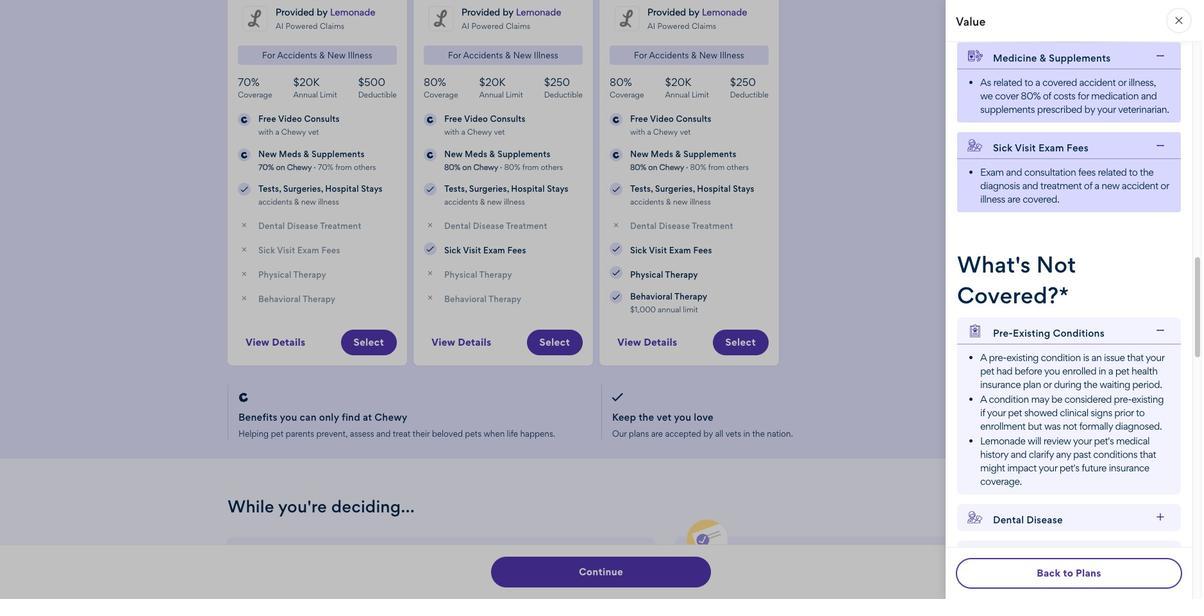 Task type: locate. For each thing, give the bounding box(es) containing it.
0 vertical spatial a
[[1036, 76, 1041, 89]]

view details button for first lemonade insurance logo from the left select button
[[238, 330, 313, 355]]

accidents for 2nd lemonade insurance logo from the right
[[463, 50, 503, 60]]

1 vertical spatial a
[[981, 393, 987, 405]]

a left covered
[[1036, 76, 1041, 89]]

1 horizontal spatial for accidents & new illness
[[448, 50, 559, 60]]

a right in
[[1109, 365, 1114, 377]]

for accidents & new illness
[[262, 50, 373, 60], [448, 50, 559, 60], [634, 50, 745, 60]]

1 horizontal spatial behavioral
[[445, 293, 487, 304]]

select for 2nd lemonade insurance logo from the right
[[540, 336, 570, 348]]

lemonade insurance logo image
[[242, 6, 268, 31], [429, 6, 454, 31], [615, 6, 640, 31]]

surgeries, for first lemonade insurance logo from the left select button
[[283, 183, 323, 194]]

0 vertical spatial pet's
[[1095, 435, 1115, 447]]

3 tests, from the left
[[631, 183, 653, 194]]

a left new
[[1095, 180, 1100, 192]]

2 horizontal spatial free video consults
[[631, 114, 712, 124]]

0 horizontal spatial related
[[994, 76, 1023, 89]]

0 horizontal spatial 80 %
[[424, 76, 446, 89]]

meds for first lemonade insurance logo from the left
[[279, 149, 302, 159]]

0 horizontal spatial new meds & supplements 80% on chewy ·
[[445, 149, 551, 172]]

related
[[994, 76, 1023, 89], [1099, 166, 1128, 178]]

of down 'fees'
[[1085, 180, 1093, 192]]

enrolled
[[1063, 365, 1097, 377]]

2 surgeries, from the left
[[469, 183, 509, 194]]

your up health
[[1146, 351, 1165, 363]]

0 horizontal spatial provided by lemonade
[[276, 6, 376, 17]]

insurance
[[981, 378, 1021, 390], [1110, 462, 1150, 474]]

3 visit from the left
[[649, 245, 667, 255]]

1 view details from the left
[[246, 336, 306, 348]]

1 vertical spatial existing
[[1132, 393, 1164, 405]]

lemonade inside a pre-existing condition is an issue that your pet had           before you enrolled in a pet health insurance plan           or during the waiting period. a condition may be considered pre-existing if your pet showed clinical signs prior to enrollment           but was not formally diagnosed. lemonade will review your pet's medical history           and clarify any past conditions that might impact           your pet's future insurance coverage.
[[981, 435, 1026, 447]]

exam for 2nd lemonade insurance logo from the right select button
[[484, 245, 506, 255]]

supplements
[[312, 149, 365, 159], [498, 149, 551, 159], [684, 149, 737, 159]]

2 horizontal spatial you
[[1045, 365, 1061, 377]]

1 $20k from the left
[[293, 76, 320, 89]]

2 provided from the left
[[462, 6, 501, 17]]

2 horizontal spatial dental
[[631, 221, 657, 231]]

1 vertical spatial pet's
[[1060, 462, 1080, 474]]

1 horizontal spatial view details
[[432, 336, 492, 348]]

1 horizontal spatial of
[[1085, 180, 1093, 192]]

lemonade for first lemonade insurance logo from the left
[[330, 6, 376, 17]]

2 horizontal spatial surgeries,
[[655, 183, 695, 194]]

a
[[981, 351, 987, 363], [981, 393, 987, 405]]

insurance down had
[[981, 378, 1021, 390]]

2 horizontal spatial tests, surgeries, hospital stays
[[631, 183, 755, 194]]

continue button
[[491, 557, 711, 588]]

3 tests, surgeries, hospital stays from the left
[[631, 183, 755, 194]]

meds inside new meds & supplements 70% on chewy ·
[[279, 149, 302, 159]]

are down diagnosis
[[1008, 193, 1021, 205]]

2 horizontal spatial visit
[[649, 245, 667, 255]]

disease
[[287, 221, 318, 231], [473, 221, 504, 231], [659, 221, 690, 231]]

related up the cover
[[994, 76, 1023, 89]]

0 horizontal spatial stays
[[361, 183, 383, 194]]

1 for from the left
[[262, 50, 275, 60]]

0 vertical spatial accident
[[1080, 76, 1116, 89]]

view for 2nd lemonade insurance logo from the right select button
[[432, 336, 456, 348]]

related up new
[[1099, 166, 1128, 178]]

pet left had
[[981, 365, 995, 377]]

physical
[[445, 269, 478, 279], [631, 269, 664, 279], [259, 269, 292, 280]]

2 tests, surgeries, hospital stays from the left
[[445, 183, 569, 194]]

2 consults from the left
[[490, 114, 526, 124]]

1 horizontal spatial hospital
[[511, 183, 545, 194]]

0 horizontal spatial you
[[280, 411, 297, 423]]

1 supplements from the left
[[312, 149, 365, 159]]

vet
[[657, 411, 672, 423], [447, 571, 462, 583]]

details
[[272, 336, 306, 348], [458, 336, 492, 348], [644, 336, 678, 348]]

condition down plan
[[990, 393, 1030, 405]]

3 view details button from the left
[[610, 330, 685, 355]]

· inside new meds & supplements 70% on chewy ·
[[314, 162, 316, 172]]

at
[[363, 411, 372, 423]]

pre- up had
[[990, 351, 1007, 363]]

2 horizontal spatial view details button
[[610, 330, 685, 355]]

to inside as related to a covered accident or illness, we cover 80% of costs for medication and supplements           prescribed by your veterinarian.
[[1025, 76, 1034, 89]]

1 vertical spatial related
[[1099, 166, 1128, 178]]

enrollment
[[981, 420, 1026, 432]]

2 horizontal spatial provided
[[648, 6, 687, 17]]

fees
[[322, 245, 340, 255], [508, 245, 527, 255], [694, 245, 713, 255]]

2 vertical spatial excluded benefit image
[[238, 267, 251, 281]]

insurance down conditions
[[1110, 462, 1150, 474]]

accident
[[1080, 76, 1116, 89], [1123, 180, 1159, 192]]

1 $ 250 from the left
[[544, 76, 570, 89]]

1 horizontal spatial condition
[[1042, 351, 1082, 363]]

not
[[1037, 251, 1077, 278]]

may
[[1032, 393, 1050, 405]]

hospital for first lemonade insurance logo from the left select button
[[325, 183, 359, 194]]

2 horizontal spatial select button
[[713, 330, 769, 355]]

fees for select button related to first lemonade insurance logo from the right
[[694, 245, 713, 255]]

existing down period.
[[1132, 393, 1164, 405]]

pet up waiting in the right bottom of the page
[[1116, 365, 1130, 377]]

video
[[278, 114, 302, 124], [464, 114, 488, 124], [650, 114, 674, 124]]

1 on from the left
[[276, 162, 285, 172]]

2 horizontal spatial view details
[[618, 336, 678, 348]]

to inside exam and consultation fees related to the diagnosis           and treatment of a new accident or illness are covered.
[[1130, 166, 1138, 178]]

3 select button from the left
[[713, 330, 769, 355]]

vet left love
[[657, 411, 672, 423]]

0 horizontal spatial for accidents & new illness
[[262, 50, 373, 60]]

related inside as related to a covered accident or illness, we cover 80% of costs for medication and supplements           prescribed by your veterinarian.
[[994, 76, 1023, 89]]

that up health
[[1128, 351, 1144, 363]]

what's
[[958, 251, 1031, 278]]

select button for first lemonade insurance logo from the right
[[713, 330, 769, 355]]

0 horizontal spatial provided
[[276, 6, 315, 17]]

1 treatment from the left
[[320, 221, 362, 231]]

0 horizontal spatial on
[[276, 162, 285, 172]]

3 $20k from the left
[[666, 76, 692, 89]]

accident right new
[[1123, 180, 1159, 192]]

1 vertical spatial a
[[1095, 180, 1100, 192]]

or down the sick visit exam fees image
[[1161, 180, 1170, 192]]

1 fees from the left
[[322, 245, 340, 255]]

to inside button
[[1064, 567, 1074, 579]]

new meds & supplements 80% on chewy ·
[[445, 149, 551, 172], [631, 149, 737, 172]]

3 · from the left
[[686, 162, 689, 172]]

hospital
[[325, 183, 359, 194], [511, 183, 545, 194], [698, 183, 731, 194]]

provided
[[276, 6, 315, 17], [462, 6, 501, 17], [648, 6, 687, 17]]

and up impact
[[1011, 448, 1027, 460]]

1 horizontal spatial sick
[[445, 245, 461, 255]]

2 vertical spatial included benefit image
[[610, 290, 623, 303]]

diagnosed.
[[1116, 420, 1163, 432]]

only
[[319, 411, 339, 423]]

select for first lemonade insurance logo from the right
[[726, 336, 756, 348]]

0 vertical spatial that
[[1128, 351, 1144, 363]]

to left covered
[[1025, 76, 1034, 89]]

0 vertical spatial pre-
[[990, 351, 1007, 363]]

1 horizontal spatial dental disease treatment
[[445, 221, 548, 231]]

impact
[[1008, 462, 1037, 474]]

1 details from the left
[[272, 336, 306, 348]]

on
[[276, 162, 285, 172], [463, 162, 472, 172], [649, 162, 658, 172]]

2 horizontal spatial physical therapy
[[631, 269, 699, 279]]

1 accidents from the left
[[277, 50, 317, 60]]

and up veterinarian.
[[1142, 90, 1158, 102]]

1 tests, from the left
[[259, 183, 281, 194]]

view for first lemonade insurance logo from the left select button
[[246, 336, 270, 348]]

0 horizontal spatial $20k
[[293, 76, 320, 89]]

visit
[[277, 245, 295, 255], [463, 245, 481, 255], [649, 245, 667, 255]]

0 horizontal spatial $
[[358, 76, 364, 89]]

behavioral
[[631, 291, 673, 301], [445, 293, 487, 304], [259, 294, 301, 304]]

is
[[1084, 351, 1090, 363]]

not
[[1064, 420, 1078, 432]]

2 sick visit exam fees from the left
[[445, 245, 527, 255]]

2 $20k from the left
[[479, 76, 506, 89]]

2 accidents from the left
[[463, 50, 503, 60]]

excluded benefit image
[[424, 218, 437, 232], [238, 242, 251, 256], [238, 267, 251, 281]]

1 select button from the left
[[341, 330, 397, 355]]

0 horizontal spatial for
[[262, 50, 275, 60]]

2 horizontal spatial dental disease treatment
[[631, 221, 734, 231]]

1 free from the left
[[259, 114, 276, 124]]

0 vertical spatial or
[[1119, 76, 1127, 89]]

1 horizontal spatial view details button
[[424, 330, 499, 355]]

2 horizontal spatial view
[[618, 336, 642, 348]]

exam and consultation fees related to the diagnosis           and treatment of a new accident or illness are covered.
[[981, 166, 1170, 205]]

for accidents & new illness for 2nd lemonade insurance logo from the right
[[448, 50, 559, 60]]

for
[[1078, 90, 1090, 102]]

2 on from the left
[[463, 162, 472, 172]]

exam
[[981, 166, 1004, 178], [298, 245, 319, 255], [484, 245, 506, 255], [670, 245, 692, 255]]

· for first lemonade insurance logo from the right's chewy-exclusive benefit icon
[[686, 162, 689, 172]]

fees for first lemonade insurance logo from the left select button
[[322, 245, 340, 255]]

new meds & supplements 70% on chewy ·
[[259, 149, 365, 172]]

1 horizontal spatial $20k
[[479, 76, 506, 89]]

0 horizontal spatial condition
[[990, 393, 1030, 405]]

the up 'considered'
[[1084, 378, 1098, 390]]

illnesses
[[238, 571, 278, 583]]

1 vertical spatial of
[[1085, 180, 1093, 192]]

2 free video consults from the left
[[445, 114, 526, 124]]

by
[[317, 6, 328, 17], [503, 6, 514, 17], [689, 6, 700, 17], [1085, 103, 1096, 116]]

3 meds from the left
[[651, 149, 674, 159]]

2 horizontal spatial hospital
[[698, 183, 731, 194]]

or inside exam and consultation fees related to the diagnosis           and treatment of a new accident or illness are covered.
[[1161, 180, 1170, 192]]

1 horizontal spatial accident
[[1123, 180, 1159, 192]]

tests, surgeries, hospital stays
[[259, 183, 383, 194], [445, 183, 569, 194], [631, 183, 755, 194]]

sick visit exam fees image
[[1155, 139, 1168, 152]]

new
[[1102, 180, 1120, 192]]

0 horizontal spatial lemonade insurance logo image
[[242, 6, 268, 31]]

1 horizontal spatial %
[[438, 76, 446, 89]]

the right 'fees'
[[1141, 166, 1154, 178]]

80 %
[[424, 76, 446, 89], [610, 76, 632, 89]]

0 horizontal spatial physical therapy
[[259, 269, 326, 280]]

3 hospital from the left
[[698, 183, 731, 194]]

0 horizontal spatial ·
[[314, 162, 316, 172]]

chewy for first lemonade insurance logo from the right's chewy-exclusive benefit icon
[[660, 162, 685, 172]]

2 view details button from the left
[[424, 330, 499, 355]]

0 horizontal spatial details
[[272, 336, 306, 348]]

your down medication on the right top
[[1098, 103, 1117, 116]]

behavioral for first lemonade insurance logo from the left select button
[[259, 294, 301, 304]]

0 horizontal spatial view details button
[[238, 330, 313, 355]]

meet
[[687, 571, 722, 588]]

2 included benefit image from the top
[[610, 242, 623, 255]]

2 treatment from the left
[[506, 221, 548, 231]]

or right plan
[[1044, 378, 1052, 390]]

0 vertical spatial existing
[[1007, 351, 1039, 363]]

physical therapy for first lemonade insurance logo from the left select button
[[259, 269, 326, 280]]

1 horizontal spatial consults
[[490, 114, 526, 124]]

included benefit image for sick
[[610, 242, 623, 255]]

70%
[[259, 162, 274, 172]]

2 $ 250 from the left
[[730, 76, 756, 89]]

2 details from the left
[[458, 336, 492, 348]]

to
[[1025, 76, 1034, 89], [1130, 166, 1138, 178], [1137, 406, 1145, 419], [1064, 567, 1074, 579]]

included benefit image for tests,
[[610, 183, 623, 196]]

0 horizontal spatial consults
[[304, 114, 340, 124]]

250
[[551, 76, 570, 89], [737, 76, 756, 89]]

disease for first lemonade insurance logo from the left select button
[[287, 221, 318, 231]]

3 disease from the left
[[659, 221, 690, 231]]

to right 'fees'
[[1130, 166, 1138, 178]]

included benefit image
[[610, 183, 623, 196], [610, 242, 623, 255], [610, 290, 623, 303]]

of inside exam and consultation fees related to the diagnosis           and treatment of a new accident or illness are covered.
[[1085, 180, 1093, 192]]

by for first lemonade insurance logo from the right
[[689, 6, 700, 17]]

pet's
[[1095, 435, 1115, 447], [1060, 462, 1080, 474]]

select button
[[341, 330, 397, 355], [527, 330, 583, 355], [713, 330, 769, 355]]

0 horizontal spatial surgeries,
[[283, 183, 323, 194]]

formally
[[1080, 420, 1114, 432]]

vet right seek
[[447, 571, 462, 583]]

$
[[358, 76, 364, 89], [544, 76, 551, 89], [730, 76, 737, 89]]

0 vertical spatial excluded benefit image
[[424, 218, 437, 232]]

$20k
[[293, 76, 320, 89], [479, 76, 506, 89], [666, 76, 692, 89]]

medicine & supplements image
[[1155, 49, 1168, 62]]

1 horizontal spatial meds
[[465, 149, 488, 159]]

pet's down formally
[[1095, 435, 1115, 447]]

treatment
[[320, 221, 362, 231], [506, 221, 548, 231], [692, 221, 734, 231]]

we
[[981, 90, 993, 102]]

excluded benefit image
[[238, 218, 251, 232], [610, 218, 623, 232], [424, 266, 437, 280], [424, 291, 437, 305], [238, 291, 251, 305]]

0 horizontal spatial visit
[[277, 245, 295, 255]]

2 horizontal spatial ·
[[686, 162, 689, 172]]

that
[[1128, 351, 1144, 363], [1140, 448, 1157, 460]]

1 horizontal spatial 80
[[610, 76, 624, 89]]

of inside as related to a covered accident or illness, we cover 80% of costs for medication and supplements           prescribed by your veterinarian.
[[1044, 90, 1052, 102]]

· for first lemonade insurance logo from the left's chewy-exclusive benefit icon
[[314, 162, 316, 172]]

250 for first lemonade insurance logo from the right
[[737, 76, 756, 89]]

1 sick from the left
[[259, 245, 275, 255]]

1 horizontal spatial for
[[448, 50, 461, 60]]

1 meds from the left
[[279, 149, 302, 159]]

0 horizontal spatial disease
[[287, 221, 318, 231]]

free video consults
[[259, 114, 340, 124], [445, 114, 526, 124], [631, 114, 712, 124]]

1 vertical spatial excluded benefit image
[[238, 242, 251, 256]]

2 select from the left
[[540, 336, 570, 348]]

2 horizontal spatial tests,
[[631, 183, 653, 194]]

dental disease treatment
[[259, 221, 362, 231], [445, 221, 548, 231], [631, 221, 734, 231]]

before
[[1015, 365, 1043, 377]]

3 accidents from the left
[[650, 50, 689, 60]]

existing up before
[[1007, 351, 1039, 363]]

you left love
[[674, 411, 692, 423]]

2 horizontal spatial disease
[[659, 221, 690, 231]]

1 stays from the left
[[361, 183, 383, 194]]

2 illness from the left
[[534, 50, 559, 60]]

1 · from the left
[[314, 162, 316, 172]]

0 horizontal spatial pre-
[[990, 351, 1007, 363]]

3 treatment from the left
[[692, 221, 734, 231]]

2 % from the left
[[438, 76, 446, 89]]

2 tests, from the left
[[445, 183, 467, 194]]

1 horizontal spatial pet
[[1009, 406, 1023, 419]]

select for first lemonade insurance logo from the left
[[354, 336, 384, 348]]

by for 2nd lemonade insurance logo from the right
[[503, 6, 514, 17]]

chewy inside new meds & supplements 70% on chewy ·
[[287, 162, 312, 172]]

details for select button related to first lemonade insurance logo from the right
[[644, 336, 678, 348]]

2 disease from the left
[[473, 221, 504, 231]]

dog
[[364, 571, 382, 583]]

$20k for first lemonade insurance logo from the right
[[666, 76, 692, 89]]

or up medication on the right top
[[1119, 76, 1127, 89]]

0 horizontal spatial of
[[1044, 90, 1052, 102]]

1 horizontal spatial 80%
[[631, 162, 647, 172]]

in
[[1099, 365, 1107, 377]]

1 horizontal spatial provided
[[462, 6, 501, 17]]

0 horizontal spatial free
[[259, 114, 276, 124]]

chewy-exclusive benefit image for first lemonade insurance logo from the right
[[610, 113, 623, 126]]

2 new meds & supplements 80% on chewy · from the left
[[631, 149, 737, 172]]

2 hospital from the left
[[511, 183, 545, 194]]

chewy for first lemonade insurance logo from the left's chewy-exclusive benefit icon
[[287, 162, 312, 172]]

cover
[[996, 90, 1019, 102]]

2 meds from the left
[[465, 149, 488, 159]]

3 surgeries, from the left
[[655, 183, 695, 194]]

1 visit from the left
[[277, 245, 295, 255]]

the right meet
[[725, 571, 747, 588]]

to up diagnosed.
[[1137, 406, 1145, 419]]

0 horizontal spatial pet
[[981, 365, 995, 377]]

1 select from the left
[[354, 336, 384, 348]]

1 hospital from the left
[[325, 183, 359, 194]]

2 for accidents & new illness from the left
[[448, 50, 559, 60]]

3 view from the left
[[618, 336, 642, 348]]

2 fees from the left
[[508, 245, 527, 255]]

pet up enrollment
[[1009, 406, 1023, 419]]

chewy-exclusive benefit image
[[238, 113, 251, 126], [424, 113, 437, 126], [610, 113, 623, 126], [238, 148, 251, 161], [610, 148, 623, 161]]

1 horizontal spatial disease
[[473, 221, 504, 231]]

therapy
[[480, 269, 513, 279], [666, 269, 699, 279], [294, 269, 326, 280], [675, 291, 708, 301], [489, 293, 522, 304], [303, 294, 336, 304]]

consults for first lemonade insurance logo from the right
[[676, 114, 712, 124]]

pre- up prior
[[1115, 393, 1132, 405]]

illness for first lemonade insurance logo from the right
[[720, 50, 745, 60]]

#1
[[316, 571, 328, 583]]

1 horizontal spatial physical therapy
[[445, 269, 513, 279]]

free
[[259, 114, 276, 124], [445, 114, 462, 124], [631, 114, 648, 124]]

supplements inside new meds & supplements 70% on chewy ·
[[312, 149, 365, 159]]

continue
[[579, 566, 624, 578]]

0 horizontal spatial behavioral
[[259, 294, 301, 304]]

or inside as related to a covered accident or illness, we cover 80% of costs for medication and supplements           prescribed by your veterinarian.
[[1119, 76, 1127, 89]]

2 horizontal spatial sick
[[631, 245, 647, 255]]

2 vertical spatial a
[[1109, 365, 1114, 377]]

3 $ from the left
[[730, 76, 737, 89]]

as related to a covered accident or illness, we cover 80% of costs for medication and supplements           prescribed by your veterinarian.
[[981, 76, 1170, 116]]

that down medical
[[1140, 448, 1157, 460]]

are down insight
[[280, 571, 295, 583]]

2 horizontal spatial provided by lemonade
[[648, 6, 748, 17]]

showed
[[1025, 406, 1058, 419]]

the inside a pre-existing condition is an issue that your pet had           before you enrolled in a pet health insurance plan           or during the waiting period. a condition may be considered pre-existing if your pet showed clinical signs prior to enrollment           but was not formally diagnosed. lemonade will review your pet's medical history           and clarify any past conditions that might impact           your pet's future insurance coverage.
[[1084, 378, 1098, 390]]

to right back
[[1064, 567, 1074, 579]]

history
[[981, 448, 1009, 460]]

the left #1
[[297, 571, 313, 583]]

included benefit image for behavioral
[[610, 290, 623, 303]]

pet
[[981, 365, 995, 377], [1116, 365, 1130, 377], [1009, 406, 1023, 419]]

hospital for 2nd lemonade insurance logo from the right select button
[[511, 183, 545, 194]]

1 surgeries, from the left
[[283, 183, 323, 194]]

reason
[[330, 571, 361, 583]]

1 for accidents & new illness from the left
[[262, 50, 373, 60]]

1 vertical spatial condition
[[990, 393, 1030, 405]]

2 view from the left
[[432, 336, 456, 348]]

1 horizontal spatial lemonade insurance logo image
[[429, 6, 454, 31]]

1 vertical spatial that
[[1140, 448, 1157, 460]]

accident inside exam and consultation fees related to the diagnosis           and treatment of a new accident or illness are covered.
[[1123, 180, 1159, 192]]

deciding...
[[331, 496, 415, 516]]

meet the provider
[[687, 571, 806, 588]]

1 250 from the left
[[551, 76, 570, 89]]

2 select button from the left
[[527, 330, 583, 355]]

0 horizontal spatial dental
[[259, 221, 285, 231]]

you left can at the left of page
[[280, 411, 297, 423]]

covered
[[1043, 76, 1078, 89]]

0 horizontal spatial 250
[[551, 76, 570, 89]]

select button for 2nd lemonade insurance logo from the right
[[527, 330, 583, 355]]

1 lemonade insurance logo image from the left
[[242, 6, 268, 31]]

80
[[424, 76, 438, 89], [610, 76, 624, 89]]

physical therapy for 2nd lemonade insurance logo from the right select button
[[445, 269, 513, 279]]

1 provided from the left
[[276, 6, 315, 17]]

$20k for 2nd lemonade insurance logo from the right
[[479, 76, 506, 89]]

illness for 2nd lemonade insurance logo from the right
[[534, 50, 559, 60]]

your right if
[[988, 406, 1006, 419]]

accident up for
[[1080, 76, 1116, 89]]

2 vertical spatial or
[[1044, 378, 1052, 390]]

exam inside exam and consultation fees related to the diagnosis           and treatment of a new accident or illness are covered.
[[981, 166, 1004, 178]]

select
[[354, 336, 384, 348], [540, 336, 570, 348], [726, 336, 756, 348]]

1 disease from the left
[[287, 221, 318, 231]]

0 vertical spatial included benefit image
[[610, 183, 623, 196]]

0 horizontal spatial insurance
[[981, 378, 1021, 390]]

1 horizontal spatial supplements
[[498, 149, 551, 159]]

included benefit image
[[238, 183, 251, 196], [424, 183, 437, 196], [424, 242, 437, 255], [610, 266, 623, 279], [605, 387, 631, 407]]

3 details from the left
[[644, 336, 678, 348]]

prior
[[1115, 406, 1135, 419]]

pet's down "any"
[[1060, 462, 1080, 474]]

2 dental disease treatment from the left
[[445, 221, 548, 231]]

pre-existing conditions image
[[1155, 324, 1168, 337]]

1 vertical spatial insurance
[[1110, 462, 1150, 474]]

view details
[[246, 336, 306, 348], [432, 336, 492, 348], [618, 336, 678, 348]]

1 horizontal spatial behavioral therapy
[[445, 293, 522, 304]]

2 · from the left
[[500, 162, 503, 172]]

of left costs
[[1044, 90, 1052, 102]]

chewy
[[287, 162, 312, 172], [474, 162, 498, 172], [660, 162, 685, 172], [375, 411, 408, 423]]

by for first lemonade insurance logo from the left
[[317, 6, 328, 17]]

1 included benefit image from the top
[[610, 183, 623, 196]]

3 included benefit image from the top
[[610, 290, 623, 303]]

1 horizontal spatial ·
[[500, 162, 503, 172]]

disease for select button related to first lemonade insurance logo from the right
[[659, 221, 690, 231]]

condition up enrolled
[[1042, 351, 1082, 363]]

you up the during
[[1045, 365, 1061, 377]]

2 $ from the left
[[544, 76, 551, 89]]

dental
[[259, 221, 285, 231], [445, 221, 471, 231], [631, 221, 657, 231]]

2 horizontal spatial sick visit exam fees
[[631, 245, 713, 255]]

view details for view details button for select button related to first lemonade insurance logo from the right
[[618, 336, 678, 348]]



Task type: describe. For each thing, give the bounding box(es) containing it.
related inside exam and consultation fees related to the diagnosis           and treatment of a new accident or illness are covered.
[[1099, 166, 1128, 178]]

3 free video consults from the left
[[631, 114, 712, 124]]

3 for from the left
[[634, 50, 647, 60]]

surgeries, for 2nd lemonade insurance logo from the right select button
[[469, 183, 509, 194]]

accidents for first lemonade insurance logo from the right
[[650, 50, 689, 60]]

and inside a pre-existing condition is an issue that your pet had           before you enrolled in a pet health insurance plan           or during the waiting period. a condition may be considered pre-existing if your pet showed clinical signs prior to enrollment           but was not formally diagnosed. lemonade will review your pet's medical history           and clarify any past conditions that might impact           your pet's future insurance coverage.
[[1011, 448, 1027, 460]]

3 sick from the left
[[631, 245, 647, 255]]

1 80 % from the left
[[424, 76, 446, 89]]

3 dental disease treatment from the left
[[631, 221, 734, 231]]

0 horizontal spatial existing
[[1007, 351, 1039, 363]]

tests, for 2nd lemonade insurance logo from the right
[[445, 183, 467, 194]]

on inside new meds & supplements 70% on chewy ·
[[276, 162, 285, 172]]

view for select button related to first lemonade insurance logo from the right
[[618, 336, 642, 348]]

1 vertical spatial pre-
[[1115, 393, 1132, 405]]

1 provided by lemonade from the left
[[276, 6, 376, 17]]

seek
[[423, 571, 444, 583]]

might
[[981, 462, 1006, 474]]

diagnosis
[[981, 180, 1021, 192]]

2 for from the left
[[448, 50, 461, 60]]

1 video from the left
[[278, 114, 302, 124]]

details for first lemonade insurance logo from the left select button
[[272, 336, 306, 348]]

2 sick from the left
[[445, 245, 461, 255]]

3 provided from the left
[[648, 6, 687, 17]]

2 provided by lemonade from the left
[[462, 6, 562, 17]]

2 a from the top
[[981, 393, 987, 405]]

1 horizontal spatial you
[[674, 411, 692, 423]]

physical therapy for select button related to first lemonade insurance logo from the right
[[631, 269, 699, 279]]

as
[[981, 76, 992, 89]]

2 visit from the left
[[463, 245, 481, 255]]

2 video from the left
[[464, 114, 488, 124]]

be
[[1052, 393, 1063, 405]]

love
[[694, 411, 714, 423]]

0 horizontal spatial behavioral therapy
[[259, 294, 336, 304]]

review
[[1044, 435, 1072, 447]]

coverage.
[[981, 475, 1023, 487]]

your inside as related to a covered accident or illness, we cover 80% of costs for medication and supplements           prescribed by your veterinarian.
[[1098, 103, 1117, 116]]

1 new meds & supplements 80% on chewy · from the left
[[445, 149, 551, 172]]

can
[[300, 411, 317, 423]]

accidents for first lemonade insurance logo from the left
[[277, 50, 317, 60]]

80% inside as related to a covered accident or illness, we cover 80% of costs for medication and supplements           prescribed by your veterinarian.
[[1021, 90, 1041, 102]]

1 horizontal spatial pet's
[[1095, 435, 1115, 447]]

prescribed
[[1038, 103, 1083, 116]]

70
[[238, 76, 251, 89]]

will
[[1028, 435, 1042, 447]]

a inside as related to a covered accident or illness, we cover 80% of costs for medication and supplements           prescribed by your veterinarian.
[[1036, 76, 1041, 89]]

3 lemonade insurance logo image from the left
[[615, 6, 640, 31]]

500
[[364, 76, 386, 89]]

lemonade for 2nd lemonade insurance logo from the right
[[516, 6, 562, 17]]

a inside exam and consultation fees related to the diagnosis           and treatment of a new accident or illness are covered.
[[1095, 180, 1100, 192]]

but
[[1028, 420, 1043, 432]]

1 horizontal spatial physical
[[445, 269, 478, 279]]

$ 500
[[358, 76, 386, 89]]

1 % from the left
[[251, 76, 260, 89]]

0 vertical spatial insurance
[[981, 378, 1021, 390]]

past
[[1074, 448, 1092, 460]]

a pre-existing condition is an issue that your pet had           before you enrolled in a pet health insurance plan           or during the waiting period. a condition may be considered pre-existing if your pet showed clinical signs prior to enrollment           but was not formally diagnosed. lemonade will review your pet's medical history           and clarify any past conditions that might impact           your pet's future insurance coverage.
[[981, 351, 1165, 487]]

treatment for first lemonade insurance logo from the left select button
[[320, 221, 362, 231]]

behavioral for 2nd lemonade insurance logo from the right select button
[[445, 293, 487, 304]]

had
[[997, 365, 1013, 377]]

back to plans
[[1037, 567, 1102, 579]]

3 supplements from the left
[[684, 149, 737, 159]]

2 horizontal spatial physical
[[631, 269, 664, 279]]

& inside new meds & supplements 70% on chewy ·
[[304, 149, 310, 159]]

1 dental from the left
[[259, 221, 285, 231]]

view details button for select button related to first lemonade insurance logo from the right
[[610, 330, 685, 355]]

you inside a pre-existing condition is an issue that your pet had           before you enrolled in a pet health insurance plan           or during the waiting period. a condition may be considered pre-existing if your pet showed clinical signs prior to enrollment           but was not formally diagnosed. lemonade will review your pet's medical history           and clarify any past conditions that might impact           your pet's future insurance coverage.
[[1045, 365, 1061, 377]]

treatment
[[1041, 180, 1082, 192]]

illness
[[981, 193, 1006, 205]]

waiting
[[1100, 378, 1131, 390]]

a inside a pre-existing condition is an issue that your pet had           before you enrolled in a pet health insurance plan           or during the waiting period. a condition may be considered pre-existing if your pet showed clinical signs prior to enrollment           but was not formally diagnosed. lemonade will review your pet's medical history           and clarify any past conditions that might impact           your pet's future insurance coverage.
[[1109, 365, 1114, 377]]

1 vertical spatial vet
[[447, 571, 462, 583]]

plan
[[1024, 378, 1042, 390]]

period.
[[1133, 378, 1163, 390]]

find
[[342, 411, 361, 423]]

view details for view details button associated with first lemonade insurance logo from the left select button
[[246, 336, 306, 348]]

dental disease image
[[1155, 511, 1168, 524]]

$ 250 for 2nd lemonade insurance logo from the right
[[544, 76, 570, 89]]

the right the keep
[[639, 411, 655, 423]]

1 horizontal spatial existing
[[1132, 393, 1164, 405]]

consultation
[[1025, 166, 1077, 178]]

during
[[1055, 378, 1082, 390]]

0 horizontal spatial 80%
[[445, 162, 461, 172]]

view details button for 2nd lemonade insurance logo from the right select button
[[424, 330, 499, 355]]

insight
[[255, 550, 290, 560]]

what's not covered?*
[[958, 251, 1077, 309]]

or inside a pre-existing condition is an issue that your pet had           before you enrolled in a pet health insurance plan           or during the waiting period. a condition may be considered pre-existing if your pet showed clinical signs prior to enrollment           but was not formally diagnosed. lemonade will review your pet's medical history           and clarify any past conditions that might impact           your pet's future insurance coverage.
[[1044, 378, 1052, 390]]

excluded benefit image for sick
[[238, 242, 251, 256]]

2 horizontal spatial pet
[[1116, 365, 1130, 377]]

illness,
[[1129, 76, 1157, 89]]

3 dental from the left
[[631, 221, 657, 231]]

0 vertical spatial condition
[[1042, 351, 1082, 363]]

treatment for select button related to first lemonade insurance logo from the right
[[692, 221, 734, 231]]

benefits you can only find at chewy
[[239, 411, 408, 423]]

for accidents & new illness for first lemonade insurance logo from the right
[[634, 50, 745, 60]]

close image
[[1173, 14, 1186, 27]]

while
[[228, 496, 274, 516]]

excluded benefit image for physical
[[238, 267, 251, 281]]

back to plans button
[[956, 558, 1183, 589]]

conditions
[[1094, 448, 1138, 460]]

disease for 2nd lemonade insurance logo from the right select button
[[473, 221, 504, 231]]

to inside a pre-existing condition is an issue that your pet had           before you enrolled in a pet health insurance plan           or during the waiting period. a condition may be considered pre-existing if your pet showed clinical signs prior to enrollment           but was not formally diagnosed. lemonade will review your pet's medical history           and clarify any past conditions that might impact           your pet's future insurance coverage.
[[1137, 406, 1145, 419]]

any
[[1057, 448, 1072, 460]]

surgeries, for select button related to first lemonade insurance logo from the right
[[655, 183, 695, 194]]

if
[[981, 406, 986, 419]]

2 dental from the left
[[445, 221, 471, 231]]

3 % from the left
[[624, 76, 632, 89]]

250 for 2nd lemonade insurance logo from the right
[[551, 76, 570, 89]]

meds for 2nd lemonade insurance logo from the right
[[465, 149, 488, 159]]

accident inside as related to a covered accident or illness, we cover 80% of costs for medication and supplements           prescribed by your veterinarian.
[[1080, 76, 1116, 89]]

chewy-exclusive benefit image
[[424, 148, 437, 161]]

benefits
[[239, 411, 278, 423]]

1 a from the top
[[981, 351, 987, 363]]

treatment for 2nd lemonade insurance logo from the right select button
[[506, 221, 548, 231]]

an
[[1092, 351, 1102, 363]]

you're
[[278, 496, 327, 516]]

hospital for select button related to first lemonade insurance logo from the right
[[698, 183, 731, 194]]

3 free from the left
[[631, 114, 648, 124]]

chewy for chewy-exclusive benefit icon corresponding to 2nd lemonade insurance logo from the right
[[474, 162, 498, 172]]

health
[[1132, 365, 1158, 377]]

medication
[[1092, 90, 1139, 102]]

2 supplements from the left
[[498, 149, 551, 159]]

value dialog
[[946, 0, 1203, 599]]

· for chewy-exclusive benefit icon corresponding to 2nd lemonade insurance logo from the right
[[500, 162, 503, 172]]

plans
[[1076, 567, 1102, 579]]

covered?*
[[958, 282, 1070, 309]]

3 provided by lemonade from the left
[[648, 6, 748, 17]]

parents
[[385, 571, 420, 583]]

provider
[[751, 571, 806, 588]]

clarify
[[1030, 448, 1055, 460]]

covered.
[[1023, 193, 1060, 205]]

new inside new meds & supplements 70% on chewy ·
[[259, 149, 277, 159]]

3 stays from the left
[[733, 183, 755, 194]]

2 horizontal spatial behavioral therapy
[[631, 291, 708, 301]]

tests, for first lemonade insurance logo from the left
[[259, 183, 281, 194]]

$20k for first lemonade insurance logo from the left
[[293, 76, 320, 89]]

back
[[1037, 567, 1061, 579]]

lemonade for first lemonade insurance logo from the right
[[702, 6, 748, 17]]

and up diagnosis
[[1007, 166, 1023, 178]]

behavioral for select button related to first lemonade insurance logo from the right
[[631, 291, 673, 301]]

clinical
[[1061, 406, 1089, 419]]

and up covered.
[[1023, 180, 1039, 192]]

exam for select button related to first lemonade insurance logo from the right
[[670, 245, 692, 255]]

the inside exam and consultation fees related to the diagnosis           and treatment of a new accident or illness are covered.
[[1141, 166, 1154, 178]]

3 sick visit exam fees from the left
[[631, 245, 713, 255]]

70 %
[[238, 76, 260, 89]]

consults for first lemonade insurance logo from the left
[[304, 114, 340, 124]]

and inside as related to a covered accident or illness, we cover 80% of costs for medication and supplements           prescribed by your veterinarian.
[[1142, 90, 1158, 102]]

1 horizontal spatial vet
[[657, 411, 672, 423]]

meds for first lemonade insurance logo from the right
[[651, 149, 674, 159]]

your up past
[[1074, 435, 1093, 447]]

for accidents & new illness for first lemonade insurance logo from the left
[[262, 50, 373, 60]]

exam for first lemonade insurance logo from the left select button
[[298, 245, 319, 255]]

issue
[[1105, 351, 1126, 363]]

view details for view details button corresponding to 2nd lemonade insurance logo from the right select button
[[432, 336, 492, 348]]

fees
[[1079, 166, 1096, 178]]

1 sick visit exam fees from the left
[[259, 245, 340, 255]]

value
[[956, 15, 986, 28]]

2 lemonade insurance logo image from the left
[[429, 6, 454, 31]]

by inside as related to a covered accident or illness, we cover 80% of costs for medication and supplements           prescribed by your veterinarian.
[[1085, 103, 1096, 116]]

signs
[[1091, 406, 1113, 419]]

consults for 2nd lemonade insurance logo from the right
[[490, 114, 526, 124]]

your down clarify at the right bottom of page
[[1039, 462, 1058, 474]]

considered
[[1065, 393, 1112, 405]]

medical
[[1117, 435, 1150, 447]]

keep
[[613, 411, 637, 423]]

2 stays from the left
[[547, 183, 569, 194]]

details for 2nd lemonade insurance logo from the right select button
[[458, 336, 492, 348]]

1 $ from the left
[[358, 76, 364, 89]]

fees for 2nd lemonade insurance logo from the right select button
[[508, 245, 527, 255]]

keep the vet you love
[[613, 411, 714, 423]]

1 free video consults from the left
[[259, 114, 340, 124]]

select button for first lemonade insurance logo from the left
[[341, 330, 397, 355]]

chewy-exclusive benefit image for first lemonade insurance logo from the left
[[238, 113, 251, 126]]

1 dental disease treatment from the left
[[259, 221, 362, 231]]

illness for first lemonade insurance logo from the left
[[348, 50, 373, 60]]

future
[[1082, 462, 1107, 474]]

0 horizontal spatial are
[[280, 571, 295, 583]]

3 video from the left
[[650, 114, 674, 124]]

illnesses are the #1 reason dog parents seek vet care.
[[238, 571, 487, 583]]

costs
[[1054, 90, 1076, 102]]

excluded benefit image for dental
[[424, 218, 437, 232]]

3 on from the left
[[649, 162, 658, 172]]

care.
[[464, 571, 487, 583]]

tests, for first lemonade insurance logo from the right
[[631, 183, 653, 194]]

was
[[1045, 420, 1061, 432]]

are inside exam and consultation fees related to the diagnosis           and treatment of a new accident or illness are covered.
[[1008, 193, 1021, 205]]

chewy-exclusive benefit image for 2nd lemonade insurance logo from the right
[[424, 113, 437, 126]]

2 80 % from the left
[[610, 76, 632, 89]]

while you're deciding...
[[228, 496, 415, 516]]

0 horizontal spatial physical
[[259, 269, 292, 280]]

supplements
[[981, 103, 1036, 116]]

2 free from the left
[[445, 114, 462, 124]]

2 80 from the left
[[610, 76, 624, 89]]

1 tests, surgeries, hospital stays from the left
[[259, 183, 383, 194]]

$ 250 for first lemonade insurance logo from the right
[[730, 76, 756, 89]]

veterinarian.
[[1119, 103, 1170, 116]]

1 80 from the left
[[424, 76, 438, 89]]



Task type: vqa. For each thing, say whether or not it's contained in the screenshot.
the rightmost $
yes



